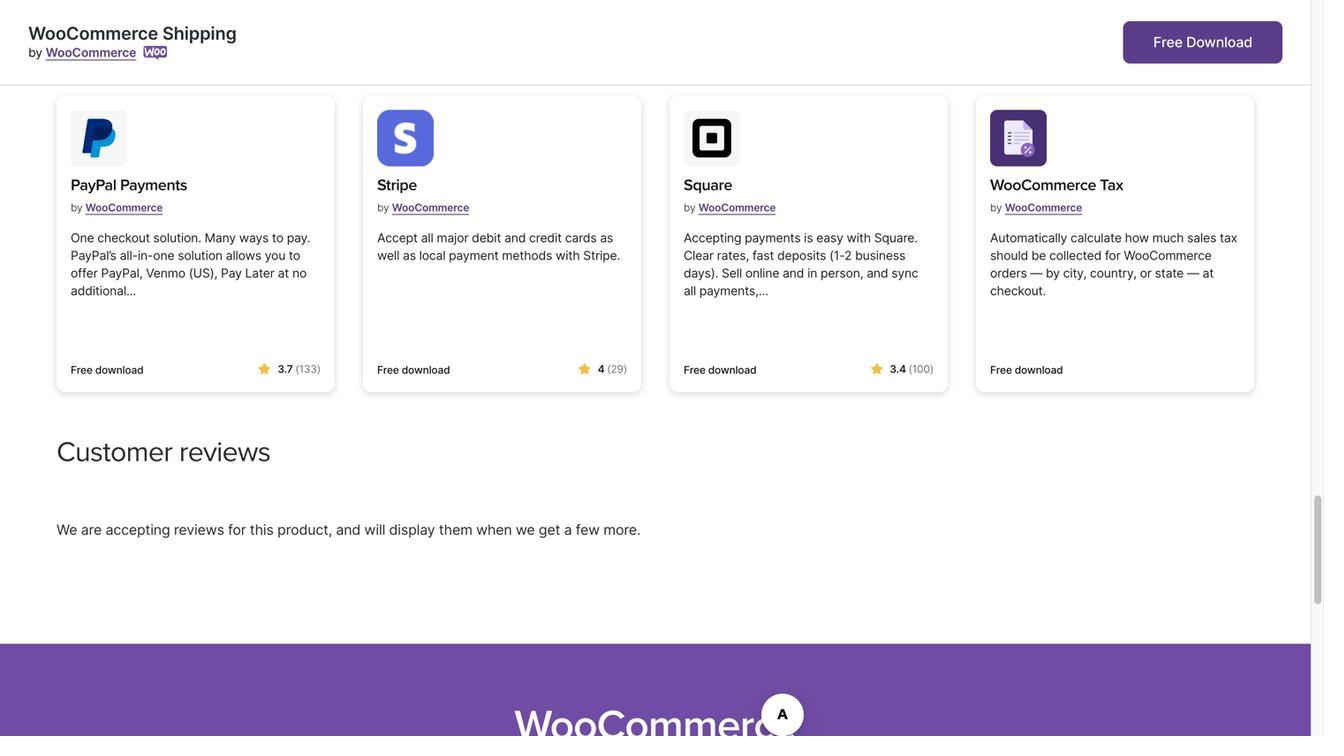 Task type: locate. For each thing, give the bounding box(es) containing it.
woocommerce link up checkout
[[85, 194, 163, 221]]

woocommerce shipping
[[28, 23, 237, 44]]

free
[[1154, 34, 1183, 51], [71, 364, 93, 377], [377, 364, 399, 377], [684, 364, 706, 377], [990, 364, 1012, 377]]

get
[[539, 522, 560, 539]]

1 horizontal spatial for
[[1105, 248, 1121, 263]]

one
[[71, 231, 94, 246]]

3 free download from the left
[[684, 364, 757, 377]]

3.7
[[278, 363, 293, 376]]

free right 29
[[684, 364, 706, 377]]

1 horizontal spatial (
[[607, 363, 611, 376]]

accepting
[[684, 231, 742, 246]]

automatically
[[990, 231, 1068, 246]]

by inside paypal payments by woocommerce
[[71, 202, 83, 214]]

2 horizontal spatial )
[[930, 363, 934, 376]]

0 horizontal spatial at
[[278, 266, 289, 281]]

woocommerce up automatically
[[990, 176, 1096, 195]]

woocommerce down much
[[1124, 248, 1212, 263]]

free right 133
[[377, 364, 399, 377]]

shipping
[[162, 23, 237, 44]]

2 at from the left
[[1203, 266, 1214, 281]]

free left download on the top right
[[1154, 34, 1183, 51]]

by down square
[[684, 202, 696, 214]]

1 vertical spatial for
[[228, 522, 246, 539]]

at left 'no' on the left
[[278, 266, 289, 281]]

at
[[278, 266, 289, 281], [1203, 266, 1214, 281]]

this
[[250, 522, 274, 539]]

woocommerce link for square
[[699, 194, 776, 221]]

major
[[437, 231, 469, 246]]

1 at from the left
[[278, 266, 289, 281]]

by inside the woocommerce tax by woocommerce
[[990, 202, 1002, 214]]

product,
[[277, 522, 332, 539]]

reviews up this
[[179, 436, 270, 470]]

free download
[[1154, 34, 1253, 51]]

with up the 2
[[847, 231, 871, 246]]

1 vertical spatial with
[[556, 248, 580, 263]]

3 ) from the left
[[930, 363, 934, 376]]

customer reviews
[[57, 436, 270, 470]]

sync
[[892, 266, 919, 281]]

1 horizontal spatial —
[[1187, 266, 1200, 281]]

display
[[389, 522, 435, 539]]

for
[[1105, 248, 1121, 263], [228, 522, 246, 539]]

0 horizontal spatial —
[[1031, 266, 1043, 281]]

free download for stripe
[[377, 364, 450, 377]]

one checkout solution. many ways to pay. paypal's all-in-one solution allows you to offer paypal, venmo (us), pay later at no additional...
[[71, 231, 310, 299]]

1 vertical spatial to
[[289, 248, 300, 263]]

be
[[1032, 248, 1046, 263]]

free download link
[[1124, 21, 1283, 64]]

you
[[265, 248, 286, 263]]

with down cards
[[556, 248, 580, 263]]

by down paypal
[[71, 202, 83, 214]]

local
[[419, 248, 446, 263]]

by inside automatically calculate how much sales tax should be collected for woocommerce orders — by city, country, or state — at checkout.
[[1046, 266, 1060, 281]]

one
[[153, 248, 174, 263]]

sales
[[1187, 231, 1217, 246]]

1 vertical spatial reviews
[[174, 522, 224, 539]]

accepting payments is easy with square. clear rates, fast deposits (1-2 business days). sell online and in person, and sync all payments,...
[[684, 231, 919, 299]]

) right 3.7
[[317, 363, 321, 376]]

by down stripe
[[377, 202, 389, 214]]

payments
[[120, 176, 187, 195]]

1 vertical spatial all
[[684, 284, 696, 299]]

all up local
[[421, 231, 433, 246]]

in
[[808, 266, 817, 281]]

0 vertical spatial for
[[1105, 248, 1121, 263]]

( for stripe
[[607, 363, 611, 376]]

rates,
[[717, 248, 749, 263]]

— right "state" on the top of page
[[1187, 266, 1200, 281]]

0 vertical spatial reviews
[[179, 436, 270, 470]]

square
[[684, 176, 733, 195]]

woocommerce up "by woocommerce"
[[28, 23, 158, 44]]

all down days).
[[684, 284, 696, 299]]

4
[[598, 363, 605, 376]]

to down pay.
[[289, 248, 300, 263]]

4 download from the left
[[1015, 364, 1063, 377]]

more.
[[604, 522, 641, 539]]

0 vertical spatial to
[[272, 231, 284, 246]]

1 horizontal spatial at
[[1203, 266, 1214, 281]]

download
[[1187, 34, 1253, 51]]

0 horizontal spatial )
[[317, 363, 321, 376]]

checkout.
[[990, 284, 1046, 299]]

accept all major debit and credit cards as well as local payment methods with stripe.
[[377, 231, 620, 263]]

free for paypal payments
[[71, 364, 93, 377]]

1 ( from the left
[[295, 363, 299, 376]]

country,
[[1090, 266, 1137, 281]]

0 horizontal spatial (
[[295, 363, 299, 376]]

venmo
[[146, 266, 186, 281]]

to up you
[[272, 231, 284, 246]]

3 download from the left
[[708, 364, 757, 377]]

solution
[[178, 248, 223, 263]]

1 download from the left
[[95, 364, 144, 377]]

)
[[317, 363, 321, 376], [624, 363, 627, 376], [930, 363, 934, 376]]

free download
[[71, 364, 144, 377], [377, 364, 450, 377], [684, 364, 757, 377], [990, 364, 1063, 377]]

for left this
[[228, 522, 246, 539]]

3 ( from the left
[[909, 363, 912, 376]]

cards
[[565, 231, 597, 246]]

) for stripe
[[624, 363, 627, 376]]

by
[[28, 45, 42, 60], [71, 202, 83, 214], [377, 202, 389, 214], [684, 202, 696, 214], [990, 202, 1002, 214], [1046, 266, 1060, 281]]

2 free download from the left
[[377, 364, 450, 377]]

( right 3.4
[[909, 363, 912, 376]]

at down sales
[[1203, 266, 1214, 281]]

few
[[576, 522, 600, 539]]

reviews
[[179, 436, 270, 470], [174, 522, 224, 539]]

1 free download from the left
[[71, 364, 144, 377]]

2 ( from the left
[[607, 363, 611, 376]]

for up country,
[[1105, 248, 1121, 263]]

woocommerce down stripe link
[[392, 202, 469, 214]]

) right '4'
[[624, 363, 627, 376]]

woocommerce link for stripe
[[392, 194, 469, 221]]

is
[[804, 231, 813, 246]]

offer
[[71, 266, 98, 281]]

with
[[847, 231, 871, 246], [556, 248, 580, 263]]

0 horizontal spatial all
[[421, 231, 433, 246]]

1 horizontal spatial all
[[684, 284, 696, 299]]

payments
[[745, 231, 801, 246]]

download for stripe
[[402, 364, 450, 377]]

—
[[1031, 266, 1043, 281], [1187, 266, 1200, 281]]

as up stripe.
[[600, 231, 613, 246]]

1 ) from the left
[[317, 363, 321, 376]]

free down additional...
[[71, 364, 93, 377]]

free download for square
[[684, 364, 757, 377]]

2 download from the left
[[402, 364, 450, 377]]

woocommerce down paypal payments link
[[85, 202, 163, 214]]

as right well on the top left
[[403, 248, 416, 263]]

( right 3.7
[[295, 363, 299, 376]]

stripe link
[[377, 174, 469, 198]]

by left city,
[[1046, 266, 1060, 281]]

and
[[504, 231, 526, 246], [783, 266, 804, 281], [867, 266, 888, 281], [336, 522, 361, 539]]

solution.
[[153, 231, 201, 246]]

woocommerce link up major
[[392, 194, 469, 221]]

and up methods
[[504, 231, 526, 246]]

as
[[600, 231, 613, 246], [403, 248, 416, 263]]

download
[[95, 364, 144, 377], [402, 364, 450, 377], [708, 364, 757, 377], [1015, 364, 1063, 377]]

0 horizontal spatial with
[[556, 248, 580, 263]]

1 horizontal spatial as
[[600, 231, 613, 246]]

2 horizontal spatial (
[[909, 363, 912, 376]]

1 horizontal spatial with
[[847, 231, 871, 246]]

2 ) from the left
[[624, 363, 627, 376]]

woocommerce inside automatically calculate how much sales tax should be collected for woocommerce orders — by city, country, or state — at checkout.
[[1124, 248, 1212, 263]]

( right '4'
[[607, 363, 611, 376]]

by inside square by woocommerce
[[684, 202, 696, 214]]

by up automatically
[[990, 202, 1002, 214]]

100
[[912, 363, 930, 376]]

and down the business
[[867, 266, 888, 281]]

and left in
[[783, 266, 804, 281]]

woocommerce link up automatically
[[1005, 194, 1082, 221]]

woocommerce down square "link"
[[699, 202, 776, 214]]

stripe by woocommerce
[[377, 176, 469, 214]]

allows
[[226, 248, 261, 263]]

woocommerce inside square by woocommerce
[[699, 202, 776, 214]]

1 horizontal spatial )
[[624, 363, 627, 376]]

woocommerce
[[28, 23, 158, 44], [46, 45, 136, 60], [990, 176, 1096, 195], [85, 202, 163, 214], [392, 202, 469, 214], [699, 202, 776, 214], [1005, 202, 1082, 214], [1124, 248, 1212, 263]]

0 vertical spatial as
[[600, 231, 613, 246]]

paypal payments link
[[71, 174, 187, 198]]

woocommerce down woocommerce shipping on the top of page
[[46, 45, 136, 60]]

0 vertical spatial with
[[847, 231, 871, 246]]

reviews right accepting at the left of the page
[[174, 522, 224, 539]]

woocommerce link up the accepting
[[699, 194, 776, 221]]

pay
[[221, 266, 242, 281]]

woocommerce link
[[46, 45, 136, 60], [85, 194, 163, 221], [392, 194, 469, 221], [699, 194, 776, 221], [1005, 194, 1082, 221]]

— down be
[[1031, 266, 1043, 281]]

paypal,
[[101, 266, 143, 281]]

how
[[1125, 231, 1149, 246]]

) right 3.4
[[930, 363, 934, 376]]

0 horizontal spatial as
[[403, 248, 416, 263]]

0 vertical spatial all
[[421, 231, 433, 246]]



Task type: describe. For each thing, give the bounding box(es) containing it.
stripe
[[377, 176, 417, 195]]

woocommerce inside stripe by woocommerce
[[392, 202, 469, 214]]

related products
[[57, 17, 289, 55]]

1 vertical spatial as
[[403, 248, 416, 263]]

them
[[439, 522, 473, 539]]

later
[[245, 266, 275, 281]]

paypal payments by woocommerce
[[71, 176, 187, 214]]

we
[[516, 522, 535, 539]]

0 horizontal spatial to
[[272, 231, 284, 246]]

methods
[[502, 248, 552, 263]]

(us),
[[189, 266, 218, 281]]

29
[[611, 363, 624, 376]]

( for paypal payments
[[295, 363, 299, 376]]

3.4
[[890, 363, 906, 376]]

all inside accepting payments is easy with square. clear rates, fast deposits (1-2 business days). sell online and in person, and sync all payments,...
[[684, 284, 696, 299]]

products
[[168, 17, 289, 55]]

square.
[[874, 231, 918, 246]]

tax
[[1100, 176, 1124, 195]]

automatically calculate how much sales tax should be collected for woocommerce orders — by city, country, or state — at checkout.
[[990, 231, 1238, 299]]

we
[[57, 522, 77, 539]]

133
[[299, 363, 317, 376]]

for inside automatically calculate how much sales tax should be collected for woocommerce orders — by city, country, or state — at checkout.
[[1105, 248, 1121, 263]]

we are accepting reviews for this product, and will display them when we get a few more.
[[57, 522, 641, 539]]

paypal's
[[71, 248, 116, 263]]

woocommerce inside paypal payments by woocommerce
[[85, 202, 163, 214]]

when
[[476, 522, 512, 539]]

accept
[[377, 231, 418, 246]]

accepting
[[106, 522, 170, 539]]

will
[[364, 522, 385, 539]]

paypal
[[71, 176, 116, 195]]

free for stripe
[[377, 364, 399, 377]]

2 — from the left
[[1187, 266, 1200, 281]]

in-
[[138, 248, 153, 263]]

woocommerce tax link
[[990, 174, 1124, 198]]

woocommerce link down woocommerce shipping on the top of page
[[46, 45, 136, 60]]

at inside one checkout solution. many ways to pay. paypal's all-in-one solution allows you to offer paypal, venmo (us), pay later at no additional...
[[278, 266, 289, 281]]

woocommerce link for woocommerce
[[1005, 194, 1082, 221]]

clear
[[684, 248, 714, 263]]

by left the related
[[28, 45, 42, 60]]

and inside accept all major debit and credit cards as well as local payment methods with stripe.
[[504, 231, 526, 246]]

) for square
[[930, 363, 934, 376]]

stripe.
[[583, 248, 620, 263]]

orders
[[990, 266, 1027, 281]]

related
[[57, 17, 161, 55]]

all-
[[120, 248, 138, 263]]

or
[[1140, 266, 1152, 281]]

additional...
[[71, 284, 136, 299]]

1 horizontal spatial to
[[289, 248, 300, 263]]

many
[[205, 231, 236, 246]]

by woocommerce
[[28, 45, 136, 60]]

no
[[292, 266, 307, 281]]

woocommerce link for paypal
[[85, 194, 163, 221]]

are
[[81, 522, 102, 539]]

online
[[746, 266, 780, 281]]

download for square
[[708, 364, 757, 377]]

days).
[[684, 266, 719, 281]]

3.7 ( 133 )
[[278, 363, 321, 376]]

free right the 100
[[990, 364, 1012, 377]]

at inside automatically calculate how much sales tax should be collected for woocommerce orders — by city, country, or state — at checkout.
[[1203, 266, 1214, 281]]

payment
[[449, 248, 499, 263]]

easy
[[817, 231, 843, 246]]

0 horizontal spatial for
[[228, 522, 246, 539]]

much
[[1153, 231, 1184, 246]]

customer
[[57, 436, 172, 470]]

with inside accept all major debit and credit cards as well as local payment methods with stripe.
[[556, 248, 580, 263]]

( for square
[[909, 363, 912, 376]]

square by woocommerce
[[684, 176, 776, 214]]

collected
[[1050, 248, 1102, 263]]

debit
[[472, 231, 501, 246]]

credit
[[529, 231, 562, 246]]

free for square
[[684, 364, 706, 377]]

with inside accepting payments is easy with square. clear rates, fast deposits (1-2 business days). sell online and in person, and sync all payments,...
[[847, 231, 871, 246]]

payments,...
[[700, 284, 769, 299]]

city,
[[1063, 266, 1087, 281]]

free download for paypal
[[71, 364, 144, 377]]

business
[[855, 248, 906, 263]]

4 ( 29 )
[[598, 363, 627, 376]]

2
[[845, 248, 852, 263]]

well
[[377, 248, 400, 263]]

download for paypal
[[95, 364, 144, 377]]

woocommerce down woocommerce tax link
[[1005, 202, 1082, 214]]

person,
[[821, 266, 864, 281]]

3.4 ( 100 )
[[890, 363, 934, 376]]

woocommerce tax by woocommerce
[[990, 176, 1124, 214]]

and left will
[[336, 522, 361, 539]]

fast
[[753, 248, 774, 263]]

pay.
[[287, 231, 310, 246]]

4 free download from the left
[[990, 364, 1063, 377]]

developed by woocommerce image
[[143, 46, 167, 60]]

tax
[[1220, 231, 1238, 246]]

by inside stripe by woocommerce
[[377, 202, 389, 214]]

state
[[1155, 266, 1184, 281]]

free inside 'link'
[[1154, 34, 1183, 51]]

(1-
[[830, 248, 845, 263]]

ways
[[239, 231, 269, 246]]

checkout
[[97, 231, 150, 246]]

sell
[[722, 266, 742, 281]]

all inside accept all major debit and credit cards as well as local payment methods with stripe.
[[421, 231, 433, 246]]

square link
[[684, 174, 776, 198]]

1 — from the left
[[1031, 266, 1043, 281]]

a
[[564, 522, 572, 539]]

) for paypal payments
[[317, 363, 321, 376]]



Task type: vqa. For each thing, say whether or not it's contained in the screenshot.
are
yes



